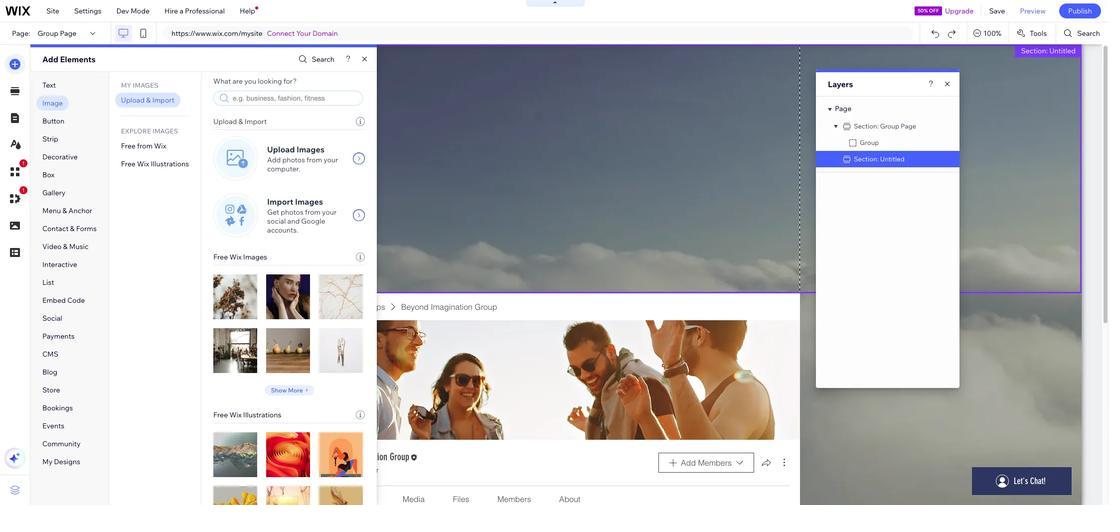 Task type: describe. For each thing, give the bounding box(es) containing it.
add inside upload images add photos from your computer.
[[267, 156, 281, 165]]

0 vertical spatial free wix illustrations
[[121, 160, 189, 169]]

& left "forms"
[[70, 224, 75, 233]]

help
[[240, 6, 255, 15]]

50%
[[918, 7, 928, 14]]

contact & forms
[[42, 224, 97, 233]]

embed
[[42, 296, 66, 305]]

and
[[288, 217, 300, 226]]

hire
[[165, 6, 178, 15]]

1 vertical spatial upload
[[214, 117, 237, 126]]

1 vertical spatial search button
[[296, 52, 335, 67]]

looking
[[258, 77, 282, 86]]

images for import
[[295, 197, 323, 207]]

a
[[180, 6, 183, 15]]

https://www.wix.com/mysite connect your domain
[[172, 29, 338, 38]]

what are you looking for?
[[214, 77, 297, 86]]

0 vertical spatial section: untitled
[[1022, 46, 1076, 55]]

0 vertical spatial illustrations
[[151, 160, 189, 169]]

bookings
[[42, 404, 73, 413]]

publish
[[1069, 6, 1093, 15]]

1 horizontal spatial search button
[[1057, 22, 1110, 44]]

events
[[42, 422, 64, 431]]

& down are
[[239, 117, 243, 126]]

connect
[[267, 29, 295, 38]]

1 1 button from the top
[[4, 160, 27, 183]]

dev mode
[[116, 6, 150, 15]]

50% off
[[918, 7, 939, 14]]

social
[[42, 314, 62, 323]]

free wix images
[[214, 253, 267, 262]]

more
[[288, 387, 303, 394]]

contact
[[42, 224, 69, 233]]

1 vertical spatial free wix illustrations
[[214, 411, 281, 420]]

0 horizontal spatial upload & import
[[121, 96, 175, 105]]

explore
[[121, 127, 151, 135]]

upgrade
[[946, 6, 974, 15]]

section: group page
[[854, 122, 917, 130]]

group page
[[38, 29, 76, 38]]

gallery
[[42, 189, 66, 198]]

mode
[[131, 6, 150, 15]]

domain
[[313, 29, 338, 38]]

1 for 2nd 1 button from the bottom
[[22, 161, 25, 167]]

& right video
[[63, 242, 68, 251]]

dev
[[116, 6, 129, 15]]

payments
[[42, 332, 75, 341]]

blog
[[42, 368, 57, 377]]

2 vertical spatial section:
[[854, 155, 879, 163]]

0 vertical spatial import
[[152, 96, 175, 105]]

your
[[297, 29, 311, 38]]

video & music
[[42, 242, 89, 251]]

group for group
[[860, 139, 880, 147]]

show
[[271, 387, 287, 394]]

are
[[233, 77, 243, 86]]

0 horizontal spatial section: untitled
[[854, 155, 905, 163]]

publish button
[[1060, 3, 1102, 18]]

& down my images
[[146, 96, 151, 105]]

show more button
[[265, 386, 314, 396]]

your for upload images
[[324, 156, 338, 165]]

cms
[[42, 350, 58, 359]]

https://www.wix.com/mysite
[[172, 29, 263, 38]]

you
[[245, 77, 256, 86]]

site
[[46, 6, 59, 15]]

from for import images
[[305, 208, 321, 217]]

forms
[[76, 224, 97, 233]]

image
[[42, 99, 63, 108]]

off
[[930, 7, 939, 14]]

2 horizontal spatial group
[[881, 122, 900, 130]]

computer.
[[267, 165, 300, 174]]

add elements
[[42, 54, 96, 64]]

100% button
[[968, 22, 1009, 44]]

import images get photos from your social and google accounts.
[[267, 197, 337, 235]]

what
[[214, 77, 231, 86]]

community
[[42, 440, 81, 449]]

photos for upload
[[282, 156, 305, 165]]

decorative
[[42, 153, 78, 162]]

elements
[[60, 54, 96, 64]]

save button
[[982, 0, 1013, 22]]

menu & anchor
[[42, 206, 92, 215]]

2 vertical spatial page
[[901, 122, 917, 130]]

interactive
[[42, 260, 77, 269]]



Task type: locate. For each thing, give the bounding box(es) containing it.
anchor
[[69, 206, 92, 215]]

your right computer.
[[324, 156, 338, 165]]

professional
[[185, 6, 225, 15]]

import
[[152, 96, 175, 105], [245, 117, 267, 126], [267, 197, 293, 207]]

get
[[267, 208, 279, 217]]

accounts.
[[267, 226, 299, 235]]

2 horizontal spatial page
[[901, 122, 917, 130]]

hire a professional
[[165, 6, 225, 15]]

0 vertical spatial my
[[121, 81, 131, 89]]

button
[[42, 117, 64, 126]]

1 vertical spatial 1
[[22, 188, 25, 194]]

untitled
[[1050, 46, 1076, 55], [881, 155, 905, 163]]

import inside import images get photos from your social and google accounts.
[[267, 197, 293, 207]]

2 vertical spatial import
[[267, 197, 293, 207]]

0 horizontal spatial search button
[[296, 52, 335, 67]]

0 horizontal spatial upload
[[121, 96, 145, 105]]

my designs
[[42, 458, 80, 467]]

search button down publish
[[1057, 22, 1110, 44]]

video
[[42, 242, 62, 251]]

explore images
[[121, 127, 178, 135]]

1 horizontal spatial section: untitled
[[1022, 46, 1076, 55]]

free wix illustrations down free from wix
[[121, 160, 189, 169]]

0 vertical spatial page
[[60, 29, 76, 38]]

0 horizontal spatial search
[[312, 55, 335, 64]]

0 vertical spatial search button
[[1057, 22, 1110, 44]]

1 left 'decorative'
[[22, 161, 25, 167]]

search down domain
[[312, 55, 335, 64]]

my left designs
[[42, 458, 52, 467]]

my for my designs
[[42, 458, 52, 467]]

0 vertical spatial from
[[137, 142, 153, 151]]

2 1 button from the top
[[4, 187, 27, 209]]

my for my images
[[121, 81, 131, 89]]

0 horizontal spatial group
[[38, 29, 58, 38]]

0 vertical spatial upload & import
[[121, 96, 175, 105]]

1 vertical spatial your
[[322, 208, 337, 217]]

0 vertical spatial group
[[38, 29, 58, 38]]

0 horizontal spatial import
[[152, 96, 175, 105]]

1 vertical spatial illustrations
[[243, 411, 281, 420]]

your inside upload images add photos from your computer.
[[324, 156, 338, 165]]

your for import images
[[322, 208, 337, 217]]

0 horizontal spatial add
[[42, 54, 58, 64]]

designs
[[54, 458, 80, 467]]

1 vertical spatial from
[[307, 156, 322, 165]]

tools button
[[1009, 22, 1057, 44]]

100%
[[984, 29, 1002, 38]]

upload inside upload images add photos from your computer.
[[267, 145, 295, 155]]

store
[[42, 386, 60, 395]]

0 vertical spatial search
[[1078, 29, 1101, 38]]

0 vertical spatial 1 button
[[4, 160, 27, 183]]

your inside import images get photos from your social and google accounts.
[[322, 208, 337, 217]]

group
[[38, 29, 58, 38], [881, 122, 900, 130], [860, 139, 880, 147]]

from down explore images
[[137, 142, 153, 151]]

my
[[121, 81, 131, 89], [42, 458, 52, 467]]

0 vertical spatial 1
[[22, 161, 25, 167]]

1 horizontal spatial upload
[[214, 117, 237, 126]]

1 horizontal spatial search
[[1078, 29, 1101, 38]]

box
[[42, 171, 55, 180]]

images inside upload images add photos from your computer.
[[297, 145, 325, 155]]

1 horizontal spatial import
[[245, 117, 267, 126]]

upload up computer.
[[267, 145, 295, 155]]

1 button
[[4, 160, 27, 183], [4, 187, 27, 209]]

0 vertical spatial photos
[[282, 156, 305, 165]]

illustrations down free from wix
[[151, 160, 189, 169]]

1 vertical spatial search
[[312, 55, 335, 64]]

1 vertical spatial upload & import
[[214, 117, 267, 126]]

1 vertical spatial add
[[267, 156, 281, 165]]

free
[[121, 142, 136, 151], [121, 160, 136, 169], [214, 253, 228, 262], [214, 411, 228, 420]]

photos for import
[[281, 208, 304, 217]]

&
[[146, 96, 151, 105], [239, 117, 243, 126], [63, 206, 67, 215], [70, 224, 75, 233], [63, 242, 68, 251]]

import down my images
[[152, 96, 175, 105]]

1 horizontal spatial page
[[835, 104, 852, 113]]

images
[[133, 81, 158, 89], [152, 127, 178, 135], [297, 145, 325, 155], [295, 197, 323, 207], [243, 253, 267, 262]]

free wix illustrations
[[121, 160, 189, 169], [214, 411, 281, 420]]

upload down what
[[214, 117, 237, 126]]

1 horizontal spatial group
[[860, 139, 880, 147]]

0 horizontal spatial page
[[60, 29, 76, 38]]

1 button left menu
[[4, 187, 27, 209]]

section: untitled down tools
[[1022, 46, 1076, 55]]

upload & import down are
[[214, 117, 267, 126]]

page
[[60, 29, 76, 38], [835, 104, 852, 113], [901, 122, 917, 130]]

images for explore
[[152, 127, 178, 135]]

2 vertical spatial from
[[305, 208, 321, 217]]

social
[[267, 217, 286, 226]]

from
[[137, 142, 153, 151], [307, 156, 322, 165], [305, 208, 321, 217]]

preview
[[1021, 6, 1046, 15]]

1 vertical spatial 1 button
[[4, 187, 27, 209]]

0 horizontal spatial my
[[42, 458, 52, 467]]

my up explore
[[121, 81, 131, 89]]

from inside import images get photos from your social and google accounts.
[[305, 208, 321, 217]]

upload
[[121, 96, 145, 105], [214, 117, 237, 126], [267, 145, 295, 155]]

e.g. business, fashion, fitness field
[[232, 94, 360, 103]]

menu
[[42, 206, 61, 215]]

1 vertical spatial section: untitled
[[854, 155, 905, 163]]

0 vertical spatial upload
[[121, 96, 145, 105]]

code
[[67, 296, 85, 305]]

upload & import down my images
[[121, 96, 175, 105]]

import down what are you looking for? on the top of the page
[[245, 117, 267, 126]]

photos
[[282, 156, 305, 165], [281, 208, 304, 217]]

add
[[42, 54, 58, 64], [267, 156, 281, 165]]

& right menu
[[63, 206, 67, 215]]

photos inside upload images add photos from your computer.
[[282, 156, 305, 165]]

1 vertical spatial group
[[881, 122, 900, 130]]

images for my
[[133, 81, 158, 89]]

1 horizontal spatial untitled
[[1050, 46, 1076, 55]]

1 vertical spatial my
[[42, 458, 52, 467]]

untitled down section: group page
[[881, 155, 905, 163]]

free wix illustrations down show
[[214, 411, 281, 420]]

0 horizontal spatial free wix illustrations
[[121, 160, 189, 169]]

1 1 from the top
[[22, 161, 25, 167]]

untitled down tools button
[[1050, 46, 1076, 55]]

import up get
[[267, 197, 293, 207]]

2 vertical spatial upload
[[267, 145, 295, 155]]

1
[[22, 161, 25, 167], [22, 188, 25, 194]]

images for upload
[[297, 145, 325, 155]]

1 horizontal spatial upload & import
[[214, 117, 267, 126]]

settings
[[74, 6, 101, 15]]

1 left gallery at the left of the page
[[22, 188, 25, 194]]

from right and
[[305, 208, 321, 217]]

my images
[[121, 81, 158, 89]]

wix
[[154, 142, 166, 151], [137, 160, 149, 169], [230, 253, 242, 262], [230, 411, 242, 420]]

strip
[[42, 135, 58, 144]]

2 1 from the top
[[22, 188, 25, 194]]

save
[[990, 6, 1006, 15]]

layers
[[828, 79, 854, 89]]

0 vertical spatial your
[[324, 156, 338, 165]]

1 vertical spatial import
[[245, 117, 267, 126]]

1 vertical spatial photos
[[281, 208, 304, 217]]

search down publish
[[1078, 29, 1101, 38]]

1 horizontal spatial illustrations
[[243, 411, 281, 420]]

1 vertical spatial untitled
[[881, 155, 905, 163]]

images inside import images get photos from your social and google accounts.
[[295, 197, 323, 207]]

0 horizontal spatial untitled
[[881, 155, 905, 163]]

0 vertical spatial add
[[42, 54, 58, 64]]

search
[[1078, 29, 1101, 38], [312, 55, 335, 64]]

0 vertical spatial section:
[[1022, 46, 1048, 55]]

1 for 2nd 1 button
[[22, 188, 25, 194]]

preview button
[[1013, 0, 1054, 22]]

search button down domain
[[296, 52, 335, 67]]

music
[[69, 242, 89, 251]]

0 vertical spatial untitled
[[1050, 46, 1076, 55]]

1 vertical spatial page
[[835, 104, 852, 113]]

from for upload images
[[307, 156, 322, 165]]

group for group page
[[38, 29, 58, 38]]

1 horizontal spatial free wix illustrations
[[214, 411, 281, 420]]

from right computer.
[[307, 156, 322, 165]]

illustrations down show
[[243, 411, 281, 420]]

0 horizontal spatial illustrations
[[151, 160, 189, 169]]

tools
[[1030, 29, 1048, 38]]

list
[[42, 278, 54, 287]]

for?
[[284, 77, 297, 86]]

illustrations
[[151, 160, 189, 169], [243, 411, 281, 420]]

2 horizontal spatial import
[[267, 197, 293, 207]]

upload & import
[[121, 96, 175, 105], [214, 117, 267, 126]]

embed code
[[42, 296, 85, 305]]

section: untitled down section: group page
[[854, 155, 905, 163]]

show more
[[271, 387, 303, 394]]

upload images add photos from your computer.
[[267, 145, 338, 174]]

upload down my images
[[121, 96, 145, 105]]

text
[[42, 81, 56, 90]]

your right and
[[322, 208, 337, 217]]

your
[[324, 156, 338, 165], [322, 208, 337, 217]]

1 button left box
[[4, 160, 27, 183]]

free from wix
[[121, 142, 166, 151]]

2 vertical spatial group
[[860, 139, 880, 147]]

2 horizontal spatial upload
[[267, 145, 295, 155]]

1 horizontal spatial add
[[267, 156, 281, 165]]

from inside upload images add photos from your computer.
[[307, 156, 322, 165]]

google
[[301, 217, 325, 226]]

1 vertical spatial section:
[[854, 122, 879, 130]]

section:
[[1022, 46, 1048, 55], [854, 122, 879, 130], [854, 155, 879, 163]]

1 horizontal spatial my
[[121, 81, 131, 89]]

photos inside import images get photos from your social and google accounts.
[[281, 208, 304, 217]]



Task type: vqa. For each thing, say whether or not it's contained in the screenshot.
Search button
yes



